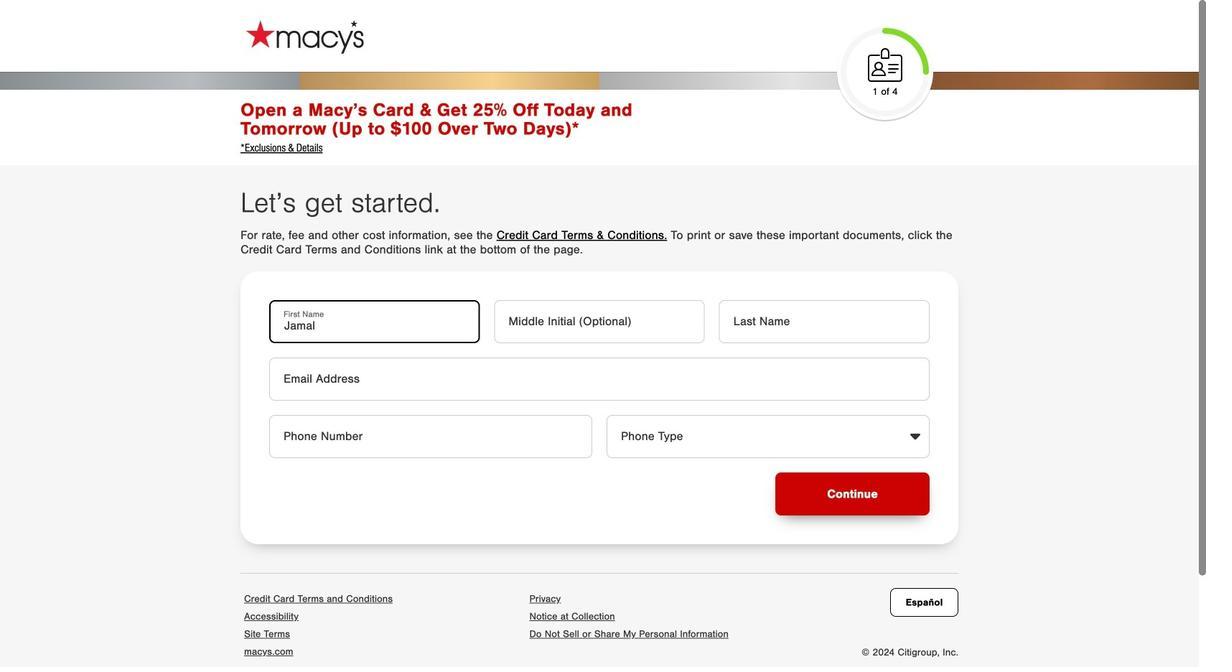 Task type: describe. For each thing, give the bounding box(es) containing it.
2024Citigroup, Inc. text field
[[862, 647, 959, 659]]

First Name text field
[[269, 300, 480, 343]]

1 list from the left
[[241, 588, 396, 661]]

2 list from the left
[[526, 588, 732, 641]]

Last Name field
[[719, 300, 930, 343]]

Phone Number field
[[269, 415, 592, 458]]

macy's application form element
[[241, 7, 513, 65]]

advertisement element
[[0, 72, 1199, 165]]

Email Address field
[[269, 358, 930, 401]]



Task type: locate. For each thing, give the bounding box(es) containing it.
0 vertical spatial figure
[[865, 45, 906, 85]]

0 horizontal spatial list
[[241, 588, 396, 661]]

1 horizontal spatial figure
[[908, 429, 923, 444]]

macy's application form image
[[242, 17, 368, 56], [242, 17, 368, 56]]

1 horizontal spatial list
[[526, 588, 732, 641]]

0 horizontal spatial figure
[[865, 45, 906, 85]]

list
[[241, 588, 396, 661], [526, 588, 732, 641]]

figure
[[865, 45, 906, 85], [908, 429, 923, 444]]

1 vertical spatial figure
[[908, 429, 923, 444]]



